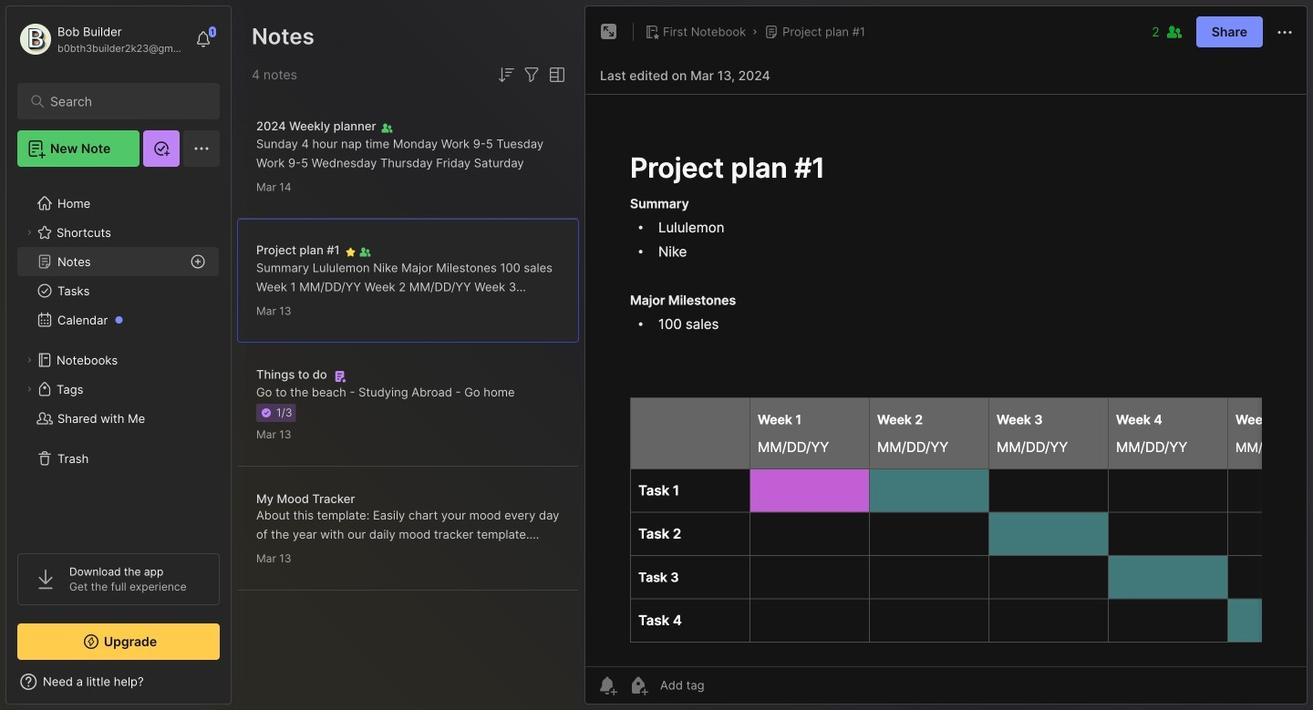 Task type: vqa. For each thing, say whether or not it's contained in the screenshot.
ACCOUNT field
yes



Task type: describe. For each thing, give the bounding box(es) containing it.
expand tags image
[[24, 384, 35, 395]]

add filters image
[[521, 64, 543, 86]]

Note Editor text field
[[585, 94, 1307, 667]]

Search text field
[[50, 93, 196, 110]]

Account field
[[17, 21, 186, 57]]

none search field inside main element
[[50, 90, 196, 112]]

note window element
[[585, 5, 1308, 709]]

Add filters field
[[521, 64, 543, 86]]

tree inside main element
[[6, 178, 231, 537]]

add a reminder image
[[596, 675, 618, 697]]

expand notebooks image
[[24, 355, 35, 366]]

Add tag field
[[658, 678, 795, 693]]



Task type: locate. For each thing, give the bounding box(es) containing it.
None search field
[[50, 90, 196, 112]]

more actions image
[[1274, 21, 1296, 43]]

expand note image
[[598, 21, 620, 43]]

WHAT'S NEW field
[[6, 667, 231, 697]]

More actions field
[[1274, 20, 1296, 43]]

click to collapse image
[[230, 677, 244, 698]]

tree
[[6, 178, 231, 537]]

View options field
[[543, 64, 568, 86]]

Sort options field
[[495, 64, 517, 86]]

add tag image
[[627, 675, 649, 697]]

main element
[[0, 0, 237, 710]]



